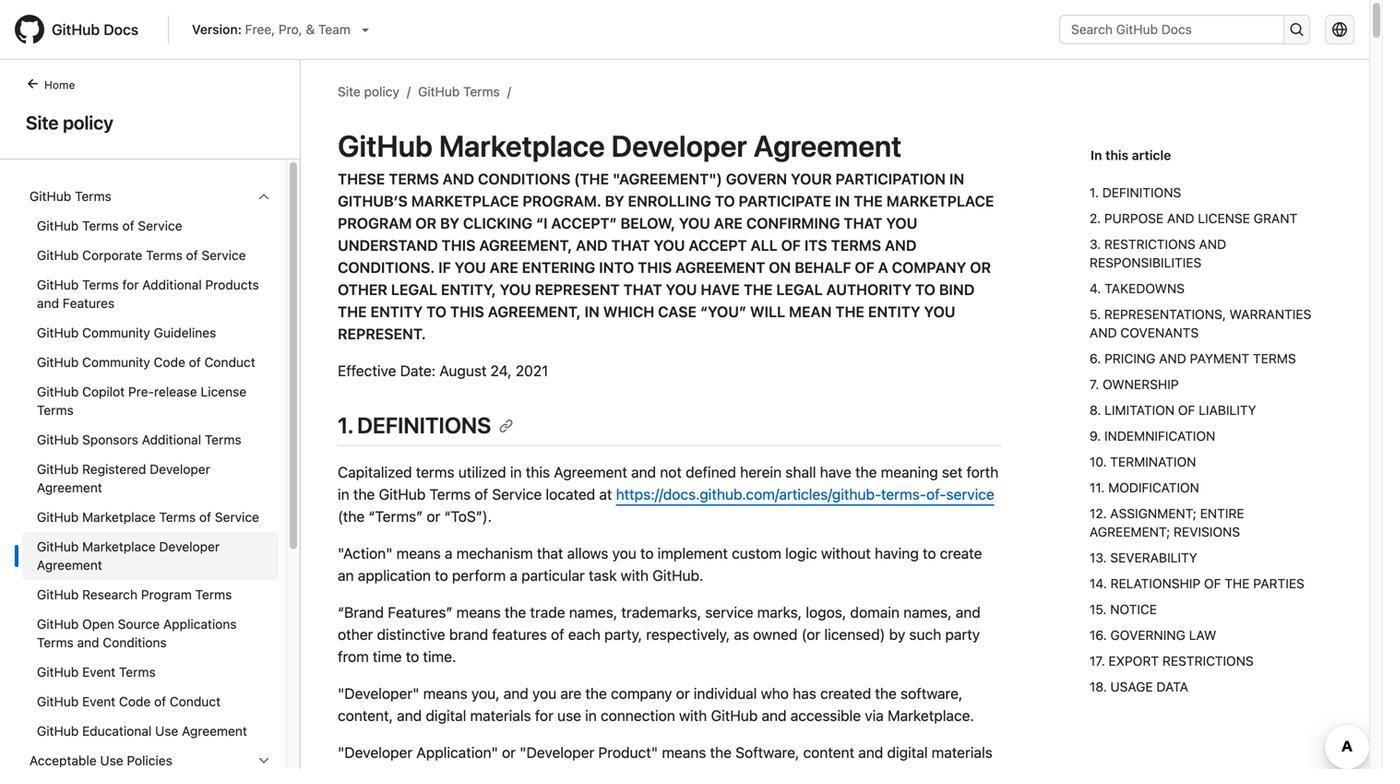 Task type: vqa. For each thing, say whether or not it's contained in the screenshot.
mean
yes



Task type: describe. For each thing, give the bounding box(es) containing it.
1 vertical spatial a
[[510, 567, 518, 585]]

means inside "action" means a mechanism that allows you to implement custom logic without having to create an application to perform a particular task with github.
[[397, 545, 441, 563]]

2.
[[1090, 211, 1101, 226]]

2 vertical spatial this
[[450, 303, 484, 321]]

0 vertical spatial that
[[844, 215, 883, 232]]

0 vertical spatial by
[[605, 192, 624, 210]]

https://docs.github.com/articles/github-terms-of-service (the "terms" or "tos").
[[338, 486, 995, 526]]

allows
[[567, 545, 608, 563]]

and down the marketplace.
[[881, 767, 906, 770]]

use inside dropdown button
[[100, 754, 123, 769]]

use inside "developer application" or "developer product" means the software, content and digital materials created by you for use in connection with github and accessible via marketplace and include
[[464, 767, 488, 770]]

indemnification
[[1105, 429, 1216, 444]]

3.
[[1090, 237, 1101, 252]]

1 horizontal spatial 1. definitions
[[1090, 185, 1182, 200]]

accept"
[[551, 215, 617, 232]]

5. representations, warranties and covenants
[[1090, 307, 1312, 341]]

task
[[589, 567, 617, 585]]

13. severability link
[[1090, 545, 1325, 571]]

educational
[[82, 724, 152, 739]]

bind
[[939, 281, 975, 299]]

14. relationship of the parties
[[1090, 576, 1305, 592]]

on
[[769, 259, 791, 276]]

set
[[942, 464, 963, 481]]

2 vertical spatial that
[[623, 281, 662, 299]]

content
[[803, 744, 855, 762]]

you inside "action" means a mechanism that allows you to implement custom logic without having to create an application to perform a particular task with github.
[[612, 545, 637, 563]]

mechanism
[[456, 545, 533, 563]]

of left 'a'
[[855, 259, 875, 276]]

0 vertical spatial 1. definitions link
[[1090, 180, 1325, 206]]

0 vertical spatial this
[[442, 237, 476, 254]]

1 horizontal spatial this
[[1106, 148, 1129, 163]]

you,
[[471, 685, 500, 703]]

license
[[201, 384, 247, 400]]

connection inside "developer" means you, and you are the company or individual who has created the software, content, and digital materials for use in connection with github and accessible via marketplace.
[[601, 708, 675, 725]]

has
[[793, 685, 817, 703]]

revisions
[[1174, 525, 1240, 540]]

you up accept
[[679, 215, 710, 232]]

1 horizontal spatial site policy link
[[338, 84, 399, 99]]

0 horizontal spatial site policy link
[[22, 109, 278, 137]]

2 vertical spatial to
[[426, 303, 447, 321]]

for inside github terms for additional products and features
[[122, 277, 139, 293]]

2 vertical spatial terms
[[1253, 351, 1296, 366]]

representations,
[[1104, 307, 1226, 322]]

effective
[[338, 362, 396, 380]]

distinctive
[[377, 626, 445, 644]]

sc 9kayk9 0 image for acceptable use policies
[[257, 754, 271, 769]]

1 marketplace from the left
[[411, 192, 519, 210]]

11.
[[1090, 480, 1105, 496]]

0 vertical spatial or
[[416, 215, 437, 232]]

github marketplace developer agreement inside site policy element
[[37, 539, 220, 573]]

and down "developer" means you, and you are the company or individual who has created the software, content, and digital materials for use in connection with github and accessible via marketplace.
[[668, 767, 693, 770]]

conduct for github event code of conduct
[[170, 694, 221, 710]]

version:
[[192, 22, 242, 37]]

1 entity from the left
[[371, 303, 423, 321]]

application
[[358, 567, 431, 585]]

case
[[658, 303, 697, 321]]

site policy / github terms /
[[338, 84, 511, 99]]

authority
[[826, 281, 912, 299]]

the down "authority" at top
[[836, 303, 865, 321]]

github registered developer agreement
[[37, 462, 210, 496]]

company
[[611, 685, 672, 703]]

confirming
[[746, 215, 840, 232]]

for inside "developer application" or "developer product" means the software, content and digital materials created by you for use in connection with github and accessible via marketplace and include
[[441, 767, 460, 770]]

and down "developer"
[[397, 708, 422, 725]]

terms inside dropdown button
[[75, 189, 111, 204]]

means inside "developer" means you, and you are the company or individual who has created the software, content, and digital materials for use in connection with github and accessible via marketplace.
[[423, 685, 468, 703]]

the up will
[[744, 281, 773, 299]]

accept
[[689, 237, 747, 254]]

of inside github terms of service link
[[122, 218, 134, 233]]

other
[[338, 281, 387, 299]]

entering
[[522, 259, 595, 276]]

you down below,
[[654, 237, 685, 254]]

and up clicking
[[443, 170, 474, 188]]

use inside github terms element
[[155, 724, 178, 739]]

the down the participation
[[854, 192, 883, 210]]

release
[[154, 384, 197, 400]]

of down 13. severability link
[[1204, 576, 1221, 592]]

shall
[[786, 464, 816, 481]]

marketplace down github registered developer agreement
[[82, 510, 156, 525]]

custom
[[732, 545, 782, 563]]

conduct for github community code of conduct
[[204, 355, 255, 370]]

community for guidelines
[[82, 325, 150, 341]]

in inside "developer application" or "developer product" means the software, content and digital materials created by you for use in connection with github and accessible via marketplace and include
[[492, 767, 503, 770]]

and down "covenants" at the top of the page
[[1159, 351, 1187, 366]]

by inside "developer application" or "developer product" means the software, content and digital materials created by you for use in connection with github and accessible via marketplace and include
[[393, 767, 409, 770]]

18.  usage data
[[1090, 680, 1189, 695]]

agreement;
[[1090, 525, 1170, 540]]

github terms of service
[[37, 218, 182, 233]]

github marketplace developer agreement link
[[22, 532, 279, 580]]

scroll to top image
[[1322, 722, 1336, 736]]

2. purpose and license grant
[[1090, 211, 1298, 226]]

marketplace up conditions
[[439, 128, 605, 163]]

code for community
[[154, 355, 185, 370]]

sc 9kayk9 0 image for github terms
[[257, 189, 271, 204]]

github inside "developer application" or "developer product" means the software, content and digital materials created by you for use in connection with github and accessible via marketplace and include
[[617, 767, 664, 770]]

company
[[892, 259, 967, 276]]

github community guidelines link
[[22, 318, 279, 348]]

0 horizontal spatial terms
[[389, 170, 439, 188]]

github inside github terms for additional products and features
[[37, 277, 79, 293]]

sponsors
[[82, 432, 138, 448]]

github inside capitalized terms utilized in this agreement and not defined herein shall have the meaning set forth in the github terms of service located at
[[379, 486, 426, 504]]

its
[[805, 237, 828, 254]]

you inside "developer" means you, and you are the company or individual who has created the software, content, and digital materials for use in connection with github and accessible via marketplace.
[[532, 685, 557, 703]]

the inside 14. relationship of the parties link
[[1225, 576, 1250, 592]]

and down who
[[762, 708, 787, 725]]

0 vertical spatial definitions
[[1103, 185, 1182, 200]]

10.
[[1090, 455, 1107, 470]]

participation
[[836, 170, 946, 188]]

and inside capitalized terms utilized in this agreement and not defined herein shall have the meaning set forth in the github terms of service located at
[[631, 464, 656, 481]]

the right have
[[855, 464, 877, 481]]

to left "perform"
[[435, 567, 448, 585]]

data
[[1157, 680, 1189, 695]]

"i
[[536, 215, 548, 232]]

created for the
[[820, 685, 871, 703]]

7. ownership
[[1090, 377, 1179, 392]]

agreement for github registered developer agreement link
[[37, 480, 102, 496]]

2 horizontal spatial to
[[915, 281, 936, 299]]

conditions
[[478, 170, 571, 188]]

a
[[878, 259, 888, 276]]

and inside "brand features" means the trade names, trademarks, service marks, logos, domain names, and other distinctive brand features of each party, respectively, as owned (or licensed) by such party from time to time.
[[956, 604, 981, 622]]

and up 'a'
[[885, 237, 917, 254]]

4.
[[1090, 281, 1101, 296]]

1 vertical spatial restrictions
[[1163, 654, 1254, 669]]

5.
[[1090, 307, 1101, 322]]

15.
[[1090, 602, 1107, 617]]

behalf
[[795, 259, 851, 276]]

0 horizontal spatial a
[[445, 545, 453, 563]]

1 vertical spatial are
[[490, 259, 518, 276]]

"developer"
[[338, 685, 419, 703]]

usage
[[1111, 680, 1153, 695]]

or inside "developer application" or "developer product" means the software, content and digital materials created by you for use in connection with github and accessible via marketplace and include
[[502, 744, 516, 762]]

github event code of conduct link
[[22, 688, 279, 717]]

accessible inside "developer" means you, and you are the company or individual who has created the software, content, and digital materials for use in connection with github and accessible via marketplace.
[[791, 708, 861, 725]]

11. modification link
[[1090, 475, 1325, 501]]

the down other
[[338, 303, 367, 321]]

in
[[1091, 148, 1102, 163]]

8. limitation of liability
[[1090, 403, 1257, 418]]

service inside capitalized terms utilized in this agreement and not defined herein shall have the meaning set forth in the github terms of service located at
[[492, 486, 542, 504]]

in up (the
[[338, 486, 349, 504]]

terms inside capitalized terms utilized in this agreement and not defined herein shall have the meaning set forth in the github terms of service located at
[[430, 486, 471, 504]]

2 entity from the left
[[868, 303, 921, 321]]

service inside "brand features" means the trade names, trademarks, service marks, logos, domain names, and other distinctive brand features of each party, respectively, as owned (or licensed) by such party from time to time.
[[705, 604, 753, 622]]

0 horizontal spatial definitions
[[357, 413, 491, 438]]

terms inside github open source applications terms and conditions
[[37, 635, 74, 651]]

marketplace inside "developer application" or "developer product" means the software, content and digital materials created by you for use in connection with github and accessible via marketplace and include
[[794, 767, 877, 770]]

understand
[[338, 237, 438, 254]]

0 vertical spatial agreement,
[[479, 237, 572, 254]]

github event terms link
[[22, 658, 279, 688]]

18.  usage data link
[[1090, 675, 1325, 700]]

defined
[[686, 464, 736, 481]]

2. purpose and license grant link
[[1090, 206, 1325, 232]]

site policy
[[26, 112, 113, 133]]

features
[[492, 626, 547, 644]]

developer for github registered developer agreement link
[[150, 462, 210, 477]]

software,
[[736, 744, 800, 762]]

of down confirming
[[781, 237, 801, 254]]

materials inside "developer" means you, and you are the company or individual who has created the software, content, and digital materials for use in connection with github and accessible via marketplace.
[[470, 708, 531, 725]]

site for site policy / github terms /
[[338, 84, 361, 99]]

to up github. at the bottom of the page
[[640, 545, 654, 563]]

participate
[[739, 192, 832, 210]]

1 vertical spatial 1. definitions
[[338, 413, 491, 438]]

event for terms
[[82, 665, 116, 680]]

terms inside github terms for additional products and features
[[82, 277, 119, 293]]

1 legal from the left
[[391, 281, 437, 299]]

event for code
[[82, 694, 116, 710]]

github corporate terms of service link
[[22, 241, 279, 270]]

acceptable use policies
[[30, 754, 172, 769]]

0 vertical spatial are
[[714, 215, 743, 232]]

product"
[[598, 744, 658, 762]]

open
[[82, 617, 114, 632]]

digital inside "developer" means you, and you are the company or individual who has created the software, content, and digital materials for use in connection with github and accessible via marketplace.
[[426, 708, 466, 725]]

1 "developer from the left
[[338, 744, 413, 762]]

search image
[[1290, 22, 1305, 37]]

0 horizontal spatial 1.
[[338, 413, 352, 438]]

9.
[[1090, 429, 1101, 444]]

or inside "developer" means you, and you are the company or individual who has created the software, content, and digital materials for use in connection with github and accessible via marketplace.
[[676, 685, 690, 703]]

of inside 'github marketplace terms of service' link
[[199, 510, 211, 525]]

12.
[[1090, 506, 1107, 521]]

particular
[[522, 567, 585, 585]]

created for by
[[338, 767, 389, 770]]

0 vertical spatial github marketplace developer agreement
[[338, 128, 902, 163]]

of inside "brand features" means the trade names, trademarks, service marks, logos, domain names, and other distinctive brand features of each party, respectively, as owned (or licensed) by such party from time to time.
[[551, 626, 564, 644]]

1 vertical spatial additional
[[142, 432, 201, 448]]

0 vertical spatial developer
[[611, 128, 747, 163]]

agreement up your
[[754, 128, 902, 163]]

8. limitation of liability link
[[1090, 398, 1325, 424]]

with inside "developer" means you, and you are the company or individual who has created the software, content, and digital materials for use in connection with github and accessible via marketplace.
[[679, 708, 707, 725]]

13.
[[1090, 550, 1107, 566]]

the down capitalized
[[353, 486, 375, 504]]

1 vertical spatial 1. definitions link
[[338, 413, 513, 438]]

0 vertical spatial 1.
[[1090, 185, 1099, 200]]

forth
[[967, 464, 999, 481]]

site for site policy
[[26, 112, 59, 133]]

into
[[599, 259, 634, 276]]

github inside github copilot pre-release license terms
[[37, 384, 79, 400]]

"developer" means you, and you are the company or individual who has created the software, content, and digital materials for use in connection with github and accessible via marketplace.
[[338, 685, 974, 725]]

triangle down image
[[358, 22, 373, 37]]

github inside github open source applications terms and conditions
[[37, 617, 79, 632]]

and up 3. restrictions and responsibilities
[[1167, 211, 1195, 226]]

you up 'entity,'
[[455, 259, 486, 276]]

via inside "developer application" or "developer product" means the software, content and digital materials created by you for use in connection with github and accessible via marketplace and include
[[771, 767, 790, 770]]



Task type: locate. For each thing, give the bounding box(es) containing it.
capitalized terms utilized in this agreement and not defined herein shall have the meaning set forth in the github terms of service located at
[[338, 464, 999, 504]]

of down github terms of service link
[[186, 248, 198, 263]]

agreement, down represent
[[488, 303, 581, 321]]

1 community from the top
[[82, 325, 150, 341]]

community for code
[[82, 355, 150, 370]]

0 horizontal spatial by
[[440, 215, 460, 232]]

6.
[[1090, 351, 1101, 366]]

github research program terms link
[[22, 580, 279, 610]]

1 vertical spatial community
[[82, 355, 150, 370]]

0 horizontal spatial or
[[416, 215, 437, 232]]

of
[[781, 237, 801, 254], [855, 259, 875, 276], [1178, 403, 1195, 418], [1204, 576, 1221, 592]]

you down bind
[[924, 303, 956, 321]]

in down each
[[585, 708, 597, 725]]

from
[[338, 648, 369, 666]]

in down application"
[[492, 767, 503, 770]]

github inside "developer" means you, and you are the company or individual who has created the software, content, and digital materials for use in connection with github and accessible via marketplace.
[[711, 708, 758, 725]]

0 horizontal spatial use
[[100, 754, 123, 769]]

1 horizontal spatial service
[[946, 486, 995, 504]]

agreement for the github marketplace developer agreement link
[[37, 558, 102, 573]]

github sponsors additional terms
[[37, 432, 241, 448]]

in inside "developer" means you, and you are the company or individual who has created the software, content, and digital materials for use in connection with github and accessible via marketplace.
[[585, 708, 597, 725]]

other
[[338, 626, 373, 644]]

developer for the github marketplace developer agreement link
[[159, 539, 220, 555]]

restrictions inside 3. restrictions and responsibilities
[[1105, 237, 1196, 252]]

site down team
[[338, 84, 361, 99]]

1 horizontal spatial site
[[338, 84, 361, 99]]

1 sc 9kayk9 0 image from the top
[[257, 189, 271, 204]]

0 vertical spatial site policy link
[[338, 84, 399, 99]]

and
[[443, 170, 474, 188], [1167, 211, 1195, 226], [576, 237, 608, 254], [885, 237, 917, 254], [1199, 237, 1227, 252], [1090, 325, 1117, 341], [1159, 351, 1187, 366]]

event
[[82, 665, 116, 680], [82, 694, 116, 710]]

github open source applications terms and conditions link
[[22, 610, 279, 658]]

and down "accept""
[[576, 237, 608, 254]]

developer down 'github marketplace terms of service' link
[[159, 539, 220, 555]]

0 horizontal spatial 1. definitions link
[[338, 413, 513, 438]]

to down 'entity,'
[[426, 303, 447, 321]]

1 horizontal spatial entity
[[868, 303, 921, 321]]

and inside github open source applications terms and conditions
[[77, 635, 99, 651]]

docs
[[104, 21, 139, 38]]

by left 'such'
[[889, 626, 906, 644]]

the inside "developer application" or "developer product" means the software, content and digital materials created by you for use in connection with github and accessible via marketplace and include
[[710, 744, 732, 762]]

0 vertical spatial by
[[889, 626, 906, 644]]

2 event from the top
[[82, 694, 116, 710]]

means inside "brand features" means the trade names, trademarks, service marks, logos, domain names, and other distinctive brand features of each party, respectively, as owned (or licensed) by such party from time to time.
[[456, 604, 501, 622]]

15. notice
[[1090, 602, 1157, 617]]

of inside github event code of conduct link
[[154, 694, 166, 710]]

for down application"
[[441, 767, 460, 770]]

1 vertical spatial this
[[526, 464, 550, 481]]

1 vertical spatial for
[[535, 708, 554, 725]]

such
[[909, 626, 942, 644]]

9. indemnification
[[1090, 429, 1216, 444]]

1 vertical spatial this
[[638, 259, 672, 276]]

0 vertical spatial additional
[[142, 277, 202, 293]]

features"
[[388, 604, 453, 622]]

4. takedowns link
[[1090, 276, 1325, 302]]

1 horizontal spatial created
[[820, 685, 871, 703]]

via inside "developer" means you, and you are the company or individual who has created the software, content, and digital materials for use in connection with github and accessible via marketplace.
[[865, 708, 884, 725]]

having
[[875, 545, 919, 563]]

policy
[[364, 84, 399, 99], [63, 112, 113, 133]]

1 horizontal spatial in
[[835, 192, 850, 210]]

0 vertical spatial use
[[557, 708, 581, 725]]

1 horizontal spatial by
[[889, 626, 906, 644]]

0 horizontal spatial code
[[119, 694, 151, 710]]

event inside github event code of conduct link
[[82, 694, 116, 710]]

select language: current language is english image
[[1333, 22, 1347, 37]]

you down the participation
[[886, 215, 918, 232]]

2 horizontal spatial terms
[[1253, 351, 1296, 366]]

implement
[[658, 545, 728, 563]]

via down software,
[[771, 767, 790, 770]]

policy down home link
[[63, 112, 113, 133]]

use down application"
[[464, 767, 488, 770]]

sc 9kayk9 0 image inside acceptable use policies dropdown button
[[257, 754, 271, 769]]

in right utilized
[[510, 464, 522, 481]]

1 vertical spatial created
[[338, 767, 389, 770]]

1 horizontal spatial for
[[441, 767, 460, 770]]

or right company
[[676, 685, 690, 703]]

2 horizontal spatial for
[[535, 708, 554, 725]]

github inside github marketplace developer agreement
[[37, 539, 79, 555]]

connection inside "developer application" or "developer product" means the software, content and digital materials created by you for use in connection with github and accessible via marketplace and include
[[507, 767, 582, 770]]

to down distinctive
[[406, 648, 419, 666]]

and right content
[[859, 744, 883, 762]]

0 vertical spatial community
[[82, 325, 150, 341]]

/ right github terms link
[[507, 84, 511, 99]]

digital inside "developer application" or "developer product" means the software, content and digital materials created by you for use in connection with github and accessible via marketplace and include
[[887, 744, 928, 762]]

1 vertical spatial event
[[82, 694, 116, 710]]

each
[[568, 626, 601, 644]]

code inside github community code of conduct link
[[154, 355, 185, 370]]

team
[[318, 22, 351, 37]]

and down 5.
[[1090, 325, 1117, 341]]

2 / from the left
[[507, 84, 511, 99]]

if
[[439, 259, 451, 276]]

1 horizontal spatial code
[[154, 355, 185, 370]]

agreement inside github marketplace developer agreement
[[37, 558, 102, 573]]

github terms of service link
[[22, 211, 279, 241]]

this
[[442, 237, 476, 254], [638, 259, 672, 276], [450, 303, 484, 321]]

created down content, on the bottom of the page
[[338, 767, 389, 770]]

accessible inside "developer application" or "developer product" means the software, content and digital materials created by you for use in connection with github and accessible via marketplace and include
[[697, 767, 767, 770]]

connection down company
[[601, 708, 675, 725]]

terms
[[463, 84, 500, 99], [75, 189, 111, 204], [82, 218, 119, 233], [146, 248, 183, 263], [82, 277, 119, 293], [37, 403, 74, 418], [205, 432, 241, 448], [430, 486, 471, 504], [159, 510, 196, 525], [195, 587, 232, 603], [37, 635, 74, 651], [119, 665, 156, 680]]

digital
[[426, 708, 466, 725], [887, 744, 928, 762]]

"action" means a mechanism that allows you to implement custom logic without having to create an application to perform a particular task with github.
[[338, 545, 982, 585]]

0 horizontal spatial you
[[532, 685, 557, 703]]

0 vertical spatial policy
[[364, 84, 399, 99]]

0 horizontal spatial service
[[705, 604, 753, 622]]

0 vertical spatial you
[[612, 545, 637, 563]]

conduct down github event terms link at the left bottom of page
[[170, 694, 221, 710]]

you right 'entity,'
[[500, 281, 531, 299]]

digital up application"
[[426, 708, 466, 725]]

that up which
[[623, 281, 662, 299]]

agreement inside github educational use agreement link
[[182, 724, 247, 739]]

github terms element
[[15, 182, 286, 747], [15, 211, 286, 747]]

policy for site policy
[[63, 112, 113, 133]]

use inside "developer" means you, and you are the company or individual who has created the software, content, and digital materials for use in connection with github and accessible via marketplace.
[[557, 708, 581, 725]]

2 legal from the left
[[776, 281, 823, 299]]

which
[[603, 303, 655, 321]]

to inside "brand features" means the trade names, trademarks, service marks, logos, domain names, and other distinctive brand features of each party, respectively, as owned (or licensed) by such party from time to time.
[[406, 648, 419, 666]]

use down are
[[557, 708, 581, 725]]

1 vertical spatial or
[[970, 259, 991, 276]]

source
[[118, 617, 160, 632]]

github terms element containing github terms of service
[[15, 211, 286, 747]]

the left the software,
[[875, 685, 897, 703]]

or up 'understand'
[[416, 215, 437, 232]]

1 horizontal spatial digital
[[887, 744, 928, 762]]

1 horizontal spatial you
[[612, 545, 637, 563]]

1 horizontal spatial definitions
[[1103, 185, 1182, 200]]

logic
[[785, 545, 817, 563]]

without
[[821, 545, 871, 563]]

and inside 3. restrictions and responsibilities
[[1199, 237, 1227, 252]]

1 vertical spatial by
[[440, 215, 460, 232]]

code for event
[[119, 694, 151, 710]]

2 horizontal spatial in
[[950, 170, 965, 188]]

0 vertical spatial this
[[1106, 148, 1129, 163]]

github terms element containing github terms
[[15, 182, 286, 747]]

takedowns
[[1105, 281, 1185, 296]]

date:
[[400, 362, 436, 380]]

0 vertical spatial 1. definitions
[[1090, 185, 1182, 200]]

sc 9kayk9 0 image
[[257, 189, 271, 204], [257, 754, 271, 769]]

0 horizontal spatial are
[[490, 259, 518, 276]]

definitions
[[1103, 185, 1182, 200], [357, 413, 491, 438]]

accessible down has
[[791, 708, 861, 725]]

to left create
[[923, 545, 936, 563]]

sc 9kayk9 0 image inside the "github terms" dropdown button
[[257, 189, 271, 204]]

1 vertical spatial connection
[[507, 767, 582, 770]]

1 vertical spatial 1.
[[338, 413, 352, 438]]

connection down are
[[507, 767, 582, 770]]

0 horizontal spatial names,
[[569, 604, 618, 622]]

with inside "developer application" or "developer product" means the software, content and digital materials created by you for use in connection with github and accessible via marketplace and include
[[586, 767, 614, 770]]

tooltip
[[1310, 711, 1347, 748]]

0 vertical spatial digital
[[426, 708, 466, 725]]

1.
[[1090, 185, 1099, 200], [338, 413, 352, 438]]

agreement for github educational use agreement link at the bottom left
[[182, 724, 247, 739]]

1. definitions link up terms
[[338, 413, 513, 438]]

code inside github event code of conduct link
[[119, 694, 151, 710]]

1 vertical spatial to
[[915, 281, 936, 299]]

policy for site policy / github terms /
[[364, 84, 399, 99]]

1 horizontal spatial "developer
[[520, 744, 595, 762]]

"developer down are
[[520, 744, 595, 762]]

registered
[[82, 462, 146, 477]]

1 horizontal spatial or
[[970, 259, 991, 276]]

1 horizontal spatial by
[[605, 192, 624, 210]]

2 vertical spatial for
[[441, 767, 460, 770]]

entity
[[371, 303, 423, 321], [868, 303, 921, 321]]

and down 2. purpose and license grant link
[[1199, 237, 1227, 252]]

materials down the marketplace.
[[932, 744, 993, 762]]

marketplace inside github marketplace developer agreement
[[82, 539, 156, 555]]

16. governing law link
[[1090, 623, 1325, 649]]

accessible down software,
[[697, 767, 767, 770]]

liability
[[1199, 403, 1257, 418]]

marketplace down 'github marketplace terms of service'
[[82, 539, 156, 555]]

12. assignment; entire agreement; revisions
[[1090, 506, 1245, 540]]

1 vertical spatial you
[[532, 685, 557, 703]]

created inside "developer" means you, and you are the company or individual who has created the software, content, and digital materials for use in connection with github and accessible via marketplace.
[[820, 685, 871, 703]]

at
[[599, 486, 612, 504]]

site inside site policy "link"
[[26, 112, 59, 133]]

that up into
[[611, 237, 650, 254]]

2 horizontal spatial or
[[676, 685, 690, 703]]

Search GitHub Docs search field
[[1060, 16, 1284, 43]]

of up github corporate terms of service
[[122, 218, 134, 233]]

acceptable use policies button
[[22, 747, 279, 770]]

means inside "developer application" or "developer product" means the software, content and digital materials created by you for use in connection with github and accessible via marketplace and include
[[662, 744, 706, 762]]

of down 7. ownership link
[[1178, 403, 1195, 418]]

site policy link up the "github terms" dropdown button
[[22, 109, 278, 137]]

logos,
[[806, 604, 847, 622]]

0 vertical spatial for
[[122, 277, 139, 293]]

to down govern on the right of page
[[715, 192, 735, 210]]

agreement inside capitalized terms utilized in this agreement and not defined herein shall have the meaning set forth in the github terms of service located at
[[554, 464, 627, 481]]

of down utilized
[[475, 486, 488, 504]]

github terms link
[[418, 84, 500, 99]]

service down "forth"
[[946, 486, 995, 504]]

with inside "action" means a mechanism that allows you to implement custom logic without having to create an application to perform a particular task with github.
[[621, 567, 649, 585]]

not
[[660, 464, 682, 481]]

created inside "developer application" or "developer product" means the software, content and digital materials created by you for use in connection with github and accessible via marketplace and include
[[338, 767, 389, 770]]

limitation
[[1105, 403, 1175, 418]]

0 vertical spatial with
[[621, 567, 649, 585]]

16.
[[1090, 628, 1107, 643]]

and left features
[[37, 296, 59, 311]]

15. notice link
[[1090, 597, 1325, 623]]

1 horizontal spatial materials
[[932, 744, 993, 762]]

terms up 'a'
[[831, 237, 881, 254]]

marks,
[[757, 604, 802, 622]]

herein
[[740, 464, 782, 481]]

this inside capitalized terms utilized in this agreement and not defined herein shall have the meaning set forth in the github terms of service located at
[[526, 464, 550, 481]]

additional down github copilot pre-release license terms link at the left
[[142, 432, 201, 448]]

marketplace up clicking
[[411, 192, 519, 210]]

grant
[[1254, 211, 1298, 226]]

github marketplace developer agreement up (the at the left of the page
[[338, 128, 902, 163]]

you left are
[[532, 685, 557, 703]]

1 vertical spatial conduct
[[170, 694, 221, 710]]

entity up represent.
[[371, 303, 423, 321]]

&
[[306, 22, 315, 37]]

0 vertical spatial a
[[445, 545, 453, 563]]

and inside 5. representations, warranties and covenants
[[1090, 325, 1117, 341]]

1 vertical spatial use
[[100, 754, 123, 769]]

github terms button
[[22, 182, 279, 211]]

1 horizontal spatial with
[[621, 567, 649, 585]]

for inside "developer" means you, and you are the company or individual who has created the software, content, and digital materials for use in connection with github and accessible via marketplace.
[[535, 708, 554, 725]]

of down guidelines
[[189, 355, 201, 370]]

have
[[701, 281, 740, 299]]

community down "github community guidelines"
[[82, 355, 150, 370]]

developer inside github registered developer agreement
[[150, 462, 210, 477]]

6. pricing and payment terms
[[1090, 351, 1296, 366]]

purpose
[[1105, 211, 1164, 226]]

None search field
[[1059, 15, 1310, 44]]

1 vertical spatial or
[[676, 685, 690, 703]]

2 sc 9kayk9 0 image from the top
[[257, 754, 271, 769]]

2 names, from the left
[[904, 604, 952, 622]]

0 horizontal spatial accessible
[[697, 767, 767, 770]]

or inside https://docs.github.com/articles/github-terms-of-service (the "terms" or "tos").
[[427, 508, 440, 526]]

1 vertical spatial policy
[[63, 112, 113, 133]]

https://docs.github.com/articles/github-
[[616, 486, 881, 504]]

0 horizontal spatial by
[[393, 767, 409, 770]]

0 horizontal spatial created
[[338, 767, 389, 770]]

2 "developer from the left
[[520, 744, 595, 762]]

restrictions up responsibilities
[[1105, 237, 1196, 252]]

agreement
[[754, 128, 902, 163], [554, 464, 627, 481], [37, 480, 102, 496], [37, 558, 102, 573], [182, 724, 247, 739]]

of inside capitalized terms utilized in this agreement and not defined herein shall have the meaning set forth in the github terms of service located at
[[475, 486, 488, 504]]

digital down the marketplace.
[[887, 744, 928, 762]]

event down github event terms
[[82, 694, 116, 710]]

materials inside "developer application" or "developer product" means the software, content and digital materials created by you for use in connection with github and accessible via marketplace and include
[[932, 744, 993, 762]]

by inside "brand features" means the trade names, trademarks, service marks, logos, domain names, and other distinctive brand features of each party, respectively, as owned (or licensed) by such party from time to time.
[[889, 626, 906, 644]]

and right you,
[[504, 685, 529, 703]]

capitalized
[[338, 464, 412, 481]]

agreement up at
[[554, 464, 627, 481]]

by left you
[[393, 767, 409, 770]]

1. definitions up purpose
[[1090, 185, 1182, 200]]

you up case
[[666, 281, 697, 299]]

agreement up research
[[37, 558, 102, 573]]

0 horizontal spatial this
[[526, 464, 550, 481]]

0 horizontal spatial for
[[122, 277, 139, 293]]

the inside "brand features" means the trade names, trademarks, service marks, logos, domain names, and other distinctive brand features of each party, respectively, as owned (or licensed) by such party from time to time.
[[505, 604, 526, 622]]

or up bind
[[970, 259, 991, 276]]

agreement,
[[479, 237, 572, 254], [488, 303, 581, 321]]

1 names, from the left
[[569, 604, 618, 622]]

terms up github's
[[389, 170, 439, 188]]

17. export restrictions link
[[1090, 649, 1325, 675]]

or
[[416, 215, 437, 232], [970, 259, 991, 276]]

will
[[750, 303, 785, 321]]

0 vertical spatial in
[[950, 170, 965, 188]]

site
[[338, 84, 361, 99], [26, 112, 59, 133]]

in down represent
[[585, 303, 600, 321]]

conditions
[[103, 635, 167, 651]]

party
[[945, 626, 980, 644]]

0 horizontal spatial in
[[585, 303, 600, 321]]

2 vertical spatial in
[[585, 303, 600, 321]]

0 horizontal spatial digital
[[426, 708, 466, 725]]

site policy element
[[0, 75, 301, 770]]

2 community from the top
[[82, 355, 150, 370]]

pro,
[[279, 22, 302, 37]]

1 horizontal spatial to
[[715, 192, 735, 210]]

1 event from the top
[[82, 665, 116, 680]]

0 vertical spatial via
[[865, 708, 884, 725]]

1 horizontal spatial a
[[510, 567, 518, 585]]

service inside https://docs.github.com/articles/github-terms-of-service (the "terms" or "tos").
[[946, 486, 995, 504]]

a up "perform"
[[445, 545, 453, 563]]

2 vertical spatial or
[[502, 744, 516, 762]]

event inside github event terms link
[[82, 665, 116, 680]]

by
[[605, 192, 624, 210], [440, 215, 460, 232]]

means down time.
[[423, 685, 468, 703]]

you
[[413, 767, 438, 770]]

1 / from the left
[[407, 84, 411, 99]]

all
[[751, 237, 778, 254]]

and down open
[[77, 635, 99, 651]]

in this article element
[[1091, 146, 1333, 165]]

7. ownership link
[[1090, 372, 1325, 398]]

1. up 2.
[[1090, 185, 1099, 200]]

in right the participation
[[950, 170, 965, 188]]

0 vertical spatial sc 9kayk9 0 image
[[257, 189, 271, 204]]

policy inside "link"
[[63, 112, 113, 133]]

are up 'entity,'
[[490, 259, 518, 276]]

1 vertical spatial with
[[679, 708, 707, 725]]

ownership
[[1103, 377, 1179, 392]]

developer down github sponsors additional terms link
[[150, 462, 210, 477]]

agreement inside github registered developer agreement
[[37, 480, 102, 496]]

1 horizontal spatial marketplace
[[887, 192, 994, 210]]

use up acceptable use policies dropdown button
[[155, 724, 178, 739]]

1 vertical spatial via
[[771, 767, 790, 770]]

1 horizontal spatial connection
[[601, 708, 675, 725]]

of inside github community code of conduct link
[[189, 355, 201, 370]]

18.
[[1090, 680, 1107, 695]]

developer inside github marketplace developer agreement
[[159, 539, 220, 555]]

github inside github registered developer agreement
[[37, 462, 79, 477]]

0 horizontal spatial to
[[426, 303, 447, 321]]

of down trade
[[551, 626, 564, 644]]

github community code of conduct
[[37, 355, 255, 370]]

this down 'entity,'
[[450, 303, 484, 321]]

1 horizontal spatial terms
[[831, 237, 881, 254]]

free,
[[245, 22, 275, 37]]

policy down triangle down image
[[364, 84, 399, 99]]

1 vertical spatial that
[[611, 237, 650, 254]]

1 vertical spatial agreement,
[[488, 303, 581, 321]]

event up 'github event code of conduct'
[[82, 665, 116, 680]]

to
[[715, 192, 735, 210], [915, 281, 936, 299], [426, 303, 447, 321]]

and inside github terms for additional products and features
[[37, 296, 59, 311]]

the right are
[[586, 685, 607, 703]]

to down company on the top
[[915, 281, 936, 299]]

github marketplace developer agreement
[[338, 128, 902, 163], [37, 539, 220, 573]]

and left not
[[631, 464, 656, 481]]

entity down "authority" at top
[[868, 303, 921, 321]]

github inside dropdown button
[[30, 189, 71, 204]]

terms inside github copilot pre-release license terms
[[37, 403, 74, 418]]

of inside github corporate terms of service link
[[186, 248, 198, 263]]

additional inside github terms for additional products and features
[[142, 277, 202, 293]]

"developer down content, on the bottom of the page
[[338, 744, 413, 762]]

use
[[155, 724, 178, 739], [100, 754, 123, 769]]

time.
[[423, 648, 456, 666]]

home link
[[18, 77, 105, 95]]

"action"
[[338, 545, 393, 563]]

in down the participation
[[835, 192, 850, 210]]

names, up each
[[569, 604, 618, 622]]

2 github terms element from the top
[[15, 211, 286, 747]]

0 horizontal spatial via
[[771, 767, 790, 770]]

2 marketplace from the left
[[887, 192, 994, 210]]

1 github terms element from the top
[[15, 182, 286, 747]]

1 horizontal spatial policy
[[364, 84, 399, 99]]

are
[[561, 685, 582, 703]]

the
[[855, 464, 877, 481], [353, 486, 375, 504], [505, 604, 526, 622], [586, 685, 607, 703], [875, 685, 897, 703], [710, 744, 732, 762]]

marketplace
[[411, 192, 519, 210], [887, 192, 994, 210]]

service up as
[[705, 604, 753, 622]]



